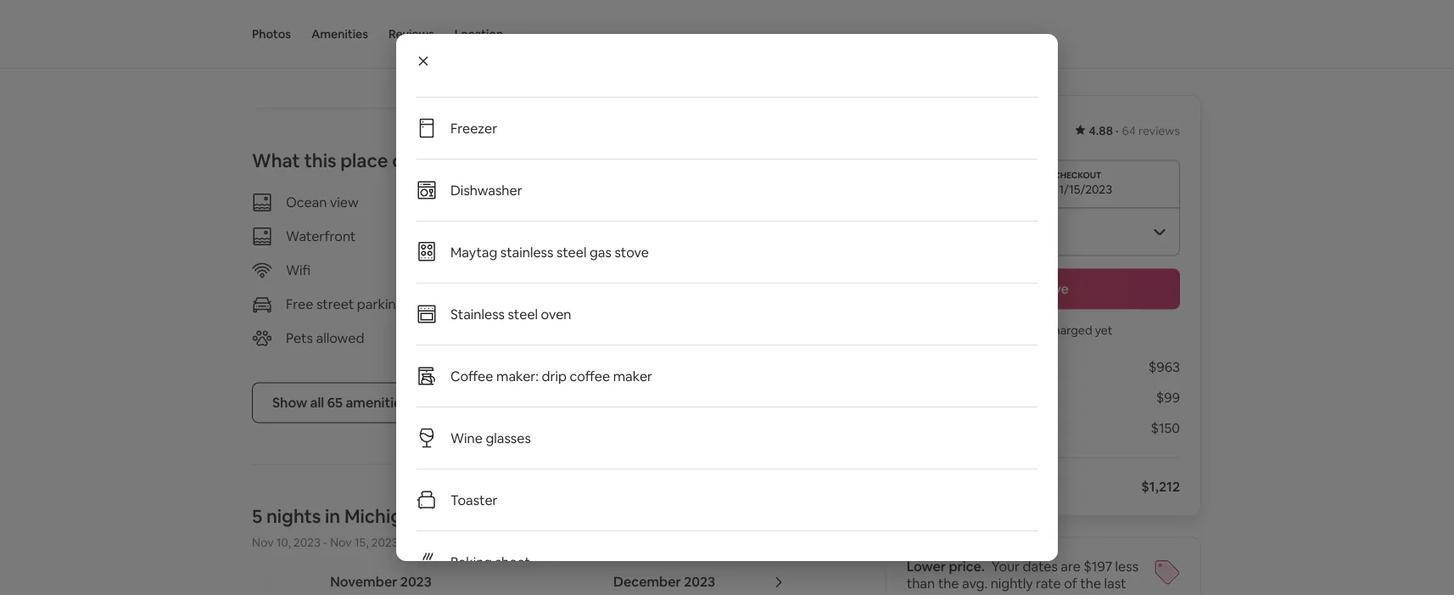 Task type: describe. For each thing, give the bounding box(es) containing it.
reviews
[[1139, 123, 1181, 138]]

reviews button
[[389, 0, 434, 68]]

workspace
[[639, 262, 707, 279]]

what this place offers dialog
[[396, 20, 1058, 593]]

baking
[[451, 553, 492, 570]]

michigan
[[345, 504, 424, 528]]

reserve
[[1018, 280, 1069, 298]]

1 1 from the left
[[273, 13, 278, 29]]

11/15/2023 button
[[907, 160, 1181, 208]]

drip
[[542, 367, 567, 385]]

mattress
[[652, 30, 701, 45]]

be
[[1031, 323, 1045, 338]]

1 nov from the left
[[252, 534, 274, 550]]

wine glasses
[[451, 429, 531, 446]]

hot
[[616, 295, 637, 313]]

cleaning fee
[[907, 389, 985, 406]]

december 2023
[[614, 573, 716, 590]]

nights
[[266, 504, 321, 528]]

avg.
[[963, 575, 988, 592]]

price.
[[949, 558, 985, 575]]

amenities button
[[311, 0, 368, 68]]

4.88
[[1089, 123, 1114, 138]]

freezer
[[451, 119, 498, 137]]

offers
[[392, 149, 444, 173]]

dedicated
[[570, 262, 636, 279]]

maytag stainless steel gas stove
[[451, 243, 649, 261]]

60
[[907, 592, 923, 595]]

your dates are $197 less than the avg. nightly rate of the last 60 days.
[[907, 558, 1139, 595]]

reserve button
[[907, 269, 1181, 309]]

private
[[570, 295, 613, 313]]

beds,
[[696, 13, 726, 29]]

show
[[272, 394, 307, 411]]

fee
[[965, 389, 985, 406]]

stove
[[615, 243, 649, 261]]

2023 right 15,
[[371, 534, 399, 550]]

cleaning fee button
[[907, 389, 985, 406]]

baking sheet
[[451, 553, 531, 570]]

amenities
[[311, 26, 368, 42]]

$150
[[1151, 419, 1181, 437]]

glasses
[[486, 429, 531, 446]]

waterfront
[[286, 228, 356, 245]]

gas
[[590, 243, 612, 261]]

photos button
[[252, 0, 291, 68]]

2 for 2 double beds
[[463, 13, 469, 29]]

5
[[252, 504, 262, 528]]

stainless
[[451, 305, 505, 323]]

1 the from the left
[[939, 575, 960, 592]]

single
[[661, 13, 693, 29]]

double
[[472, 13, 510, 29]]

nightly
[[991, 575, 1034, 592]]

pets
[[286, 329, 313, 347]]

1 vertical spatial steel
[[508, 305, 538, 323]]

property
[[700, 329, 755, 347]]

security
[[570, 329, 621, 347]]

oven
[[541, 305, 572, 323]]

2 the from the left
[[1081, 575, 1102, 592]]

last
[[1105, 575, 1127, 592]]

1 inside the 2 single beds, 1 air mattress
[[728, 13, 733, 29]]

tub
[[640, 295, 662, 313]]

ocean view
[[286, 194, 359, 211]]

4.88 · 64 reviews
[[1089, 123, 1181, 138]]

november
[[330, 573, 398, 590]]

december
[[614, 573, 681, 590]]

$99
[[1157, 389, 1181, 406]]

street
[[317, 295, 354, 313]]

15,
[[355, 534, 369, 550]]

dishwasher
[[451, 181, 523, 199]]

2023 right december
[[684, 573, 716, 590]]

ocean
[[286, 194, 327, 211]]

november 2023
[[330, 573, 432, 590]]

$197
[[1084, 558, 1113, 575]]



Task type: locate. For each thing, give the bounding box(es) containing it.
location button
[[455, 0, 504, 68]]

the right of
[[1081, 575, 1102, 592]]

·
[[1116, 123, 1119, 138]]

toaster
[[451, 491, 498, 508]]

bed
[[318, 13, 340, 29]]

beds
[[513, 13, 540, 29]]

of
[[1065, 575, 1078, 592]]

2 left double
[[463, 13, 469, 29]]

1 horizontal spatial 1
[[728, 13, 733, 29]]

amenities
[[346, 394, 408, 411]]

the left avg. in the right of the page
[[939, 575, 960, 592]]

won't
[[997, 323, 1028, 338]]

-
[[323, 534, 328, 550]]

nov left 10,
[[252, 534, 274, 550]]

cameras
[[624, 329, 678, 347]]

yet
[[1096, 323, 1113, 338]]

steel left gas
[[557, 243, 587, 261]]

coffee
[[451, 367, 494, 385]]

stainless steel oven
[[451, 305, 572, 323]]

city
[[428, 504, 464, 528]]

show all 65 amenities button
[[252, 382, 429, 423]]

nov right '-' at the left
[[330, 534, 352, 550]]

2023 right "november" at the left bottom of page
[[401, 573, 432, 590]]

sheet
[[495, 553, 531, 570]]

on
[[681, 329, 697, 347]]

nov
[[252, 534, 274, 550], [330, 534, 352, 550]]

charged
[[1047, 323, 1093, 338]]

steel left 'oven'
[[508, 305, 538, 323]]

view
[[330, 194, 359, 211]]

maytag
[[451, 243, 498, 261]]

2023 left '-' at the left
[[294, 534, 321, 550]]

free street parking
[[286, 295, 404, 313]]

air
[[736, 13, 749, 29]]

what
[[252, 149, 300, 173]]

steel
[[557, 243, 587, 261], [508, 305, 538, 323]]

are
[[1061, 558, 1081, 575]]

$963
[[1149, 358, 1181, 376]]

10,
[[276, 534, 291, 550]]

less
[[1116, 558, 1139, 575]]

2 inside the 2 single beds, 1 air mattress
[[652, 13, 659, 29]]

2 1 from the left
[[728, 13, 733, 29]]

allowed
[[316, 329, 364, 347]]

what this place offers
[[252, 149, 444, 173]]

0 horizontal spatial 1
[[273, 13, 278, 29]]

days.
[[926, 592, 958, 595]]

you won't be charged yet
[[975, 323, 1113, 338]]

lower
[[907, 558, 946, 575]]

free
[[286, 295, 314, 313]]

this
[[304, 149, 337, 173]]

parking
[[357, 295, 404, 313]]

than
[[907, 575, 936, 592]]

0 vertical spatial steel
[[557, 243, 587, 261]]

reviews
[[389, 26, 434, 42]]

1 left queen
[[273, 13, 278, 29]]

1 horizontal spatial 2
[[652, 13, 659, 29]]

all
[[310, 394, 324, 411]]

65
[[327, 394, 343, 411]]

private hot tub
[[570, 295, 662, 313]]

pets allowed
[[286, 329, 364, 347]]

maker
[[613, 367, 653, 385]]

calendar application
[[232, 555, 1377, 595]]

2 double beds
[[463, 13, 540, 29]]

you
[[975, 323, 995, 338]]

stainless
[[501, 243, 554, 261]]

1 horizontal spatial steel
[[557, 243, 587, 261]]

0 horizontal spatial 2
[[463, 13, 469, 29]]

queen
[[281, 13, 315, 29]]

dates
[[1023, 558, 1058, 575]]

2023
[[294, 534, 321, 550], [371, 534, 399, 550], [401, 573, 432, 590], [684, 573, 716, 590]]

rate
[[1036, 575, 1062, 592]]

security cameras on property
[[570, 329, 755, 347]]

1 horizontal spatial the
[[1081, 575, 1102, 592]]

coffee maker: drip coffee maker
[[451, 367, 653, 385]]

photos
[[252, 26, 291, 42]]

1
[[273, 13, 278, 29], [728, 13, 733, 29]]

2 for 2 single beds, 1 air mattress
[[652, 13, 659, 29]]

$1,212
[[1142, 478, 1181, 495]]

the
[[939, 575, 960, 592], [1081, 575, 1102, 592]]

0 horizontal spatial steel
[[508, 305, 538, 323]]

2 2 from the left
[[652, 13, 659, 29]]

1 horizontal spatial nov
[[330, 534, 352, 550]]

1 queen bed
[[273, 13, 340, 29]]

lower price.
[[907, 558, 985, 575]]

wine
[[451, 429, 483, 446]]

1 left air
[[728, 13, 733, 29]]

location
[[455, 26, 504, 42]]

dedicated workspace
[[570, 262, 707, 279]]

0 horizontal spatial nov
[[252, 534, 274, 550]]

your
[[992, 558, 1020, 575]]

in
[[325, 504, 341, 528]]

11/15/2023
[[1055, 182, 1113, 197]]

coffee
[[570, 367, 610, 385]]

0 horizontal spatial the
[[939, 575, 960, 592]]

2
[[463, 13, 469, 29], [652, 13, 659, 29]]

2 nov from the left
[[330, 534, 352, 550]]

1 2 from the left
[[463, 13, 469, 29]]

kitchen
[[570, 228, 618, 245]]

2 single beds, 1 air mattress
[[652, 13, 749, 45]]

2 left single
[[652, 13, 659, 29]]



Task type: vqa. For each thing, say whether or not it's contained in the screenshot.
oven
yes



